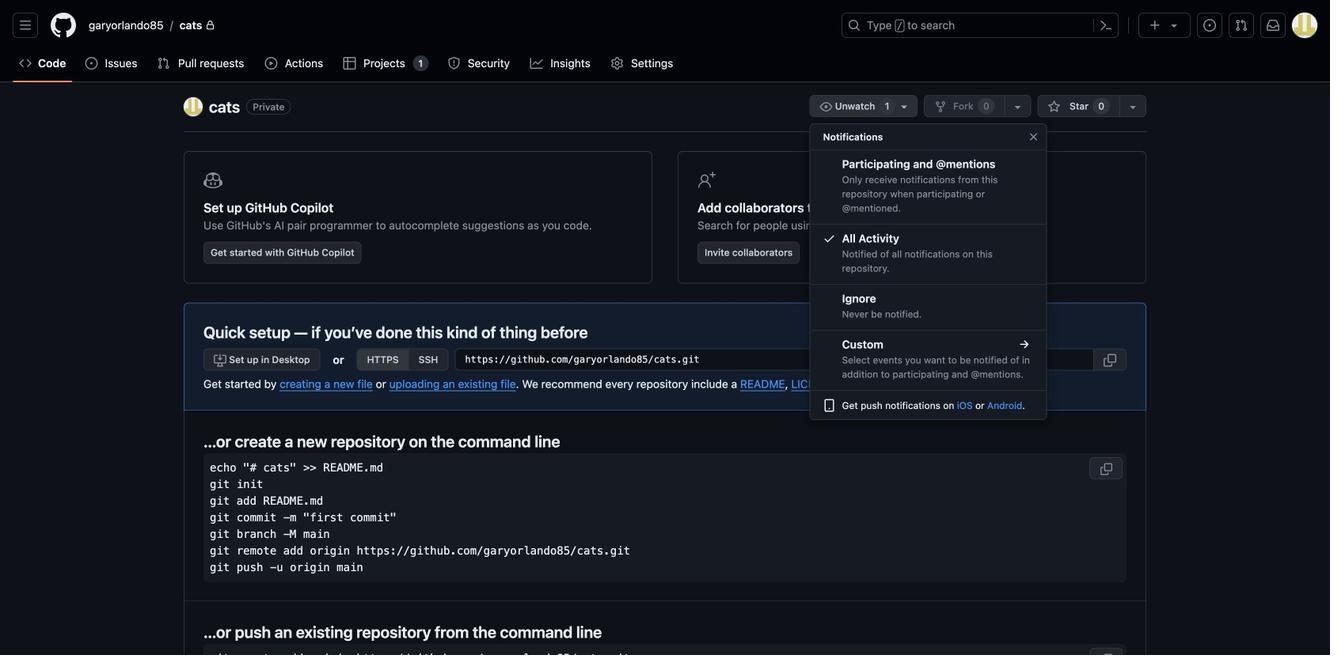 Task type: describe. For each thing, give the bounding box(es) containing it.
add this repository to a list image
[[1127, 101, 1140, 113]]

copy to clipboard image
[[1104, 354, 1117, 367]]

issue opened image for the git pull request icon to the bottom
[[85, 57, 98, 70]]

1 copy to clipboard image from the top
[[1100, 463, 1113, 476]]

copilot image
[[204, 171, 223, 190]]

code image
[[19, 57, 32, 70]]

triangle down image
[[1168, 19, 1181, 32]]

eye image
[[820, 101, 833, 113]]

see your forks of this repository image
[[1012, 101, 1025, 113]]

lock image
[[205, 21, 215, 30]]

device mobile image
[[823, 400, 836, 412]]

owner avatar image
[[184, 97, 203, 116]]

arrow right image
[[1018, 339, 1031, 351]]

star image
[[1048, 101, 1061, 113]]

play image
[[265, 57, 278, 70]]

close menu image
[[1028, 131, 1040, 143]]

shield image
[[448, 57, 460, 70]]

1 vertical spatial git pull request image
[[157, 57, 170, 70]]



Task type: vqa. For each thing, say whether or not it's contained in the screenshot.
top git pull request icon
yes



Task type: locate. For each thing, give the bounding box(es) containing it.
1 horizontal spatial issue opened image
[[1204, 19, 1216, 32]]

desktop download image
[[214, 354, 227, 367]]

person add image
[[698, 171, 717, 190]]

git pull request image
[[1236, 19, 1248, 32], [157, 57, 170, 70]]

list
[[82, 13, 832, 38]]

homepage image
[[51, 13, 76, 38]]

0 vertical spatial copy to clipboard image
[[1100, 463, 1113, 476]]

0 horizontal spatial issue opened image
[[85, 57, 98, 70]]

issue opened image for rightmost the git pull request icon
[[1204, 19, 1216, 32]]

plus image
[[1149, 19, 1162, 32]]

0 vertical spatial issue opened image
[[1204, 19, 1216, 32]]

graph image
[[530, 57, 543, 70]]

0 users starred this repository element
[[1093, 98, 1110, 114]]

1 vertical spatial issue opened image
[[85, 57, 98, 70]]

0 horizontal spatial git pull request image
[[157, 57, 170, 70]]

1 horizontal spatial git pull request image
[[1236, 19, 1248, 32]]

repo forked image
[[935, 101, 947, 113]]

1 vertical spatial copy to clipboard image
[[1100, 654, 1113, 656]]

issue opened image
[[1204, 19, 1216, 32], [85, 57, 98, 70]]

0 vertical spatial git pull request image
[[1236, 19, 1248, 32]]

table image
[[343, 57, 356, 70]]

issue opened image right triangle down icon
[[1204, 19, 1216, 32]]

issue opened image right code icon
[[85, 57, 98, 70]]

gear image
[[611, 57, 624, 70]]

copy to clipboard image
[[1100, 463, 1113, 476], [1100, 654, 1113, 656]]

2 copy to clipboard image from the top
[[1100, 654, 1113, 656]]

menu
[[810, 117, 1047, 433]]

command palette image
[[1100, 19, 1113, 32]]

Clone URL text field
[[455, 349, 1095, 371]]

notifications image
[[1267, 19, 1280, 32]]



